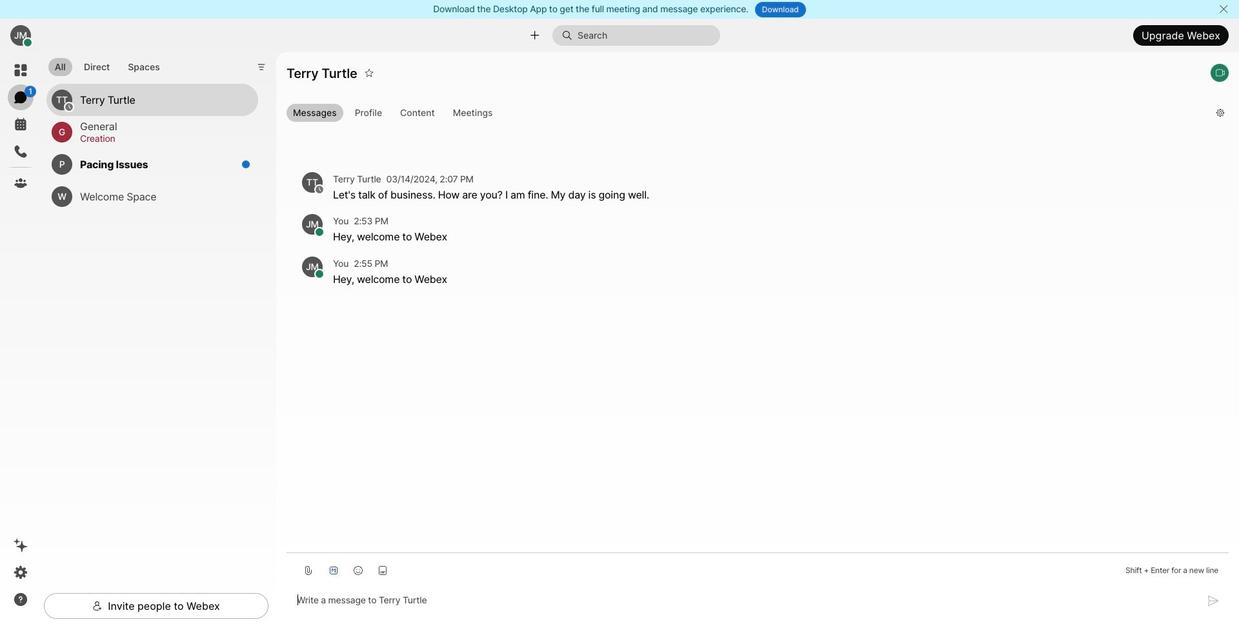 Task type: describe. For each thing, give the bounding box(es) containing it.
cancel_16 image
[[1219, 4, 1229, 14]]

terry turtle list item
[[46, 84, 258, 116]]

webex tab list
[[8, 57, 36, 196]]



Task type: vqa. For each thing, say whether or not it's contained in the screenshot.
"Webex" tab list
yes



Task type: locate. For each thing, give the bounding box(es) containing it.
welcome space list item
[[46, 180, 258, 213]]

tab list
[[45, 51, 170, 80]]

message composer toolbar element
[[287, 553, 1229, 583]]

pacing issues, new messages list item
[[46, 148, 258, 180]]

group
[[287, 104, 1206, 125]]

creation element
[[80, 131, 243, 146]]

new messages image
[[241, 160, 250, 169]]

navigation
[[0, 52, 41, 625]]

messages list
[[287, 136, 1229, 309]]

general list item
[[46, 116, 258, 148]]



